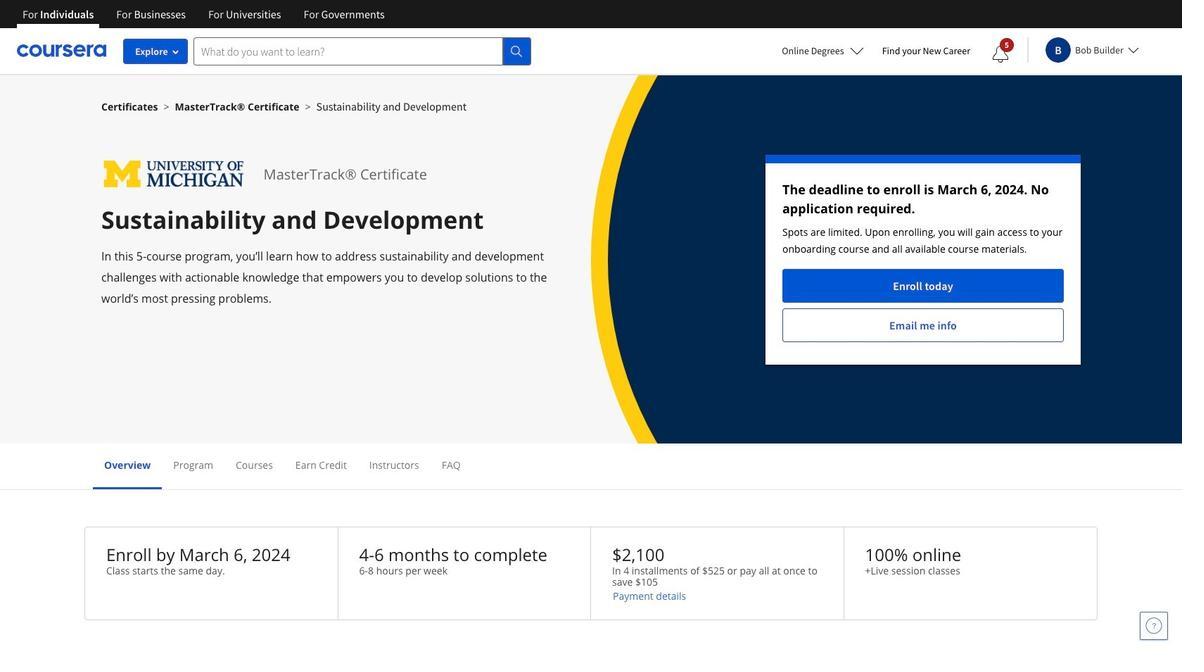Task type: vqa. For each thing, say whether or not it's contained in the screenshot.
The Adversarial inside 'Build Better Generative Adversarial Networks (GANs)'
no



Task type: describe. For each thing, give the bounding box(es) containing it.
university of michigan image
[[101, 155, 247, 194]]

banner navigation
[[11, 0, 396, 28]]



Task type: locate. For each thing, give the bounding box(es) containing it.
coursera image
[[17, 40, 106, 62]]

What do you want to learn? text field
[[194, 37, 503, 65]]

status
[[766, 155, 1081, 365]]

help center image
[[1146, 617, 1163, 634]]

None search field
[[194, 37, 532, 65]]

certificate menu element
[[93, 444, 1090, 489]]



